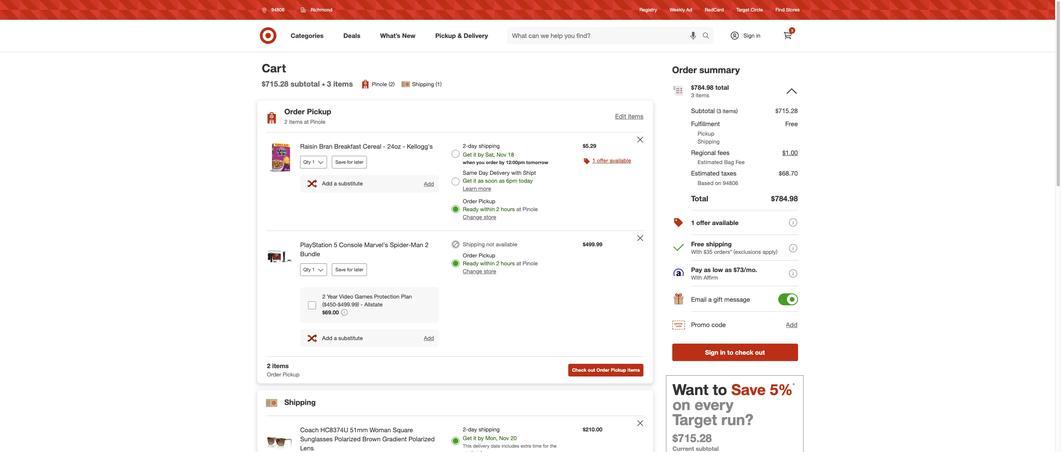 Task type: locate. For each thing, give the bounding box(es) containing it.
1 horizontal spatial 1 offer available button
[[672, 210, 798, 236]]

2-day shipping get it by mon, nov 20 this delivery date includes extra time for the weekend.
[[463, 426, 557, 452]]

1 inside cart item ready to fulfill group
[[592, 157, 595, 164]]

1 horizontal spatial available
[[610, 157, 631, 164]]

polarized down square
[[409, 435, 435, 443]]

fees
[[718, 149, 730, 156]]

- right 24oz
[[403, 142, 405, 150]]

total
[[716, 83, 729, 91]]

playstation 5 console marvel&#39;s spider-man 2 bundle image
[[264, 240, 295, 272]]

change store button right store pickup option
[[463, 267, 496, 275]]

delivery up soon
[[490, 169, 510, 176]]

for down breakfast
[[347, 159, 353, 165]]

it up delivery
[[473, 435, 476, 441]]

with down pay
[[691, 274, 702, 281]]

0 vertical spatial ready
[[463, 206, 479, 212]]

2 ready from the top
[[463, 260, 479, 267]]

in down circle
[[756, 32, 761, 39]]

3 up subtotal
[[691, 92, 695, 98]]

change down the shipping not available
[[463, 268, 482, 275]]

pinole (2)
[[372, 81, 395, 88]]

1 horizontal spatial target
[[737, 7, 750, 13]]

0 vertical spatial offer
[[597, 157, 608, 164]]

1 offer available down $5.29
[[592, 157, 631, 164]]

2 get from the top
[[463, 177, 472, 184]]

1 2- from the top
[[463, 142, 468, 149]]

a
[[334, 180, 337, 187], [709, 295, 712, 303], [334, 335, 337, 341]]

sign for sign in
[[744, 32, 755, 39]]

it up when
[[473, 151, 476, 158]]

94806 left richmond dropdown button
[[271, 7, 285, 13]]

for
[[347, 159, 353, 165], [347, 266, 353, 272], [543, 443, 549, 449]]

nov left 18
[[497, 151, 506, 158]]

gift
[[714, 295, 723, 303]]

shipping inside list
[[412, 81, 434, 88]]

1 vertical spatial day
[[468, 426, 477, 433]]

run?
[[722, 411, 754, 429]]

redcard
[[705, 7, 724, 13]]

1 ready from the top
[[463, 206, 479, 212]]

1 horizontal spatial in
[[756, 32, 761, 39]]

richmond
[[311, 7, 332, 13]]

free inside the free shipping with $35 orders* (exclusions apply)
[[691, 240, 705, 248]]

later for console
[[354, 266, 363, 272]]

2 vertical spatial cart item ready to fulfill group
[[258, 416, 653, 452]]

0 horizontal spatial target
[[673, 411, 717, 429]]

1 vertical spatial 1 offer available button
[[672, 210, 798, 236]]

console
[[339, 241, 363, 249]]

0 vertical spatial day
[[468, 142, 477, 149]]

with inside pay as low as $73/mo. with affirm
[[691, 274, 702, 281]]

1 offer available
[[592, 157, 631, 164], [691, 219, 739, 227]]

1 vertical spatial save
[[335, 266, 346, 272]]

shipping up "orders*"
[[706, 240, 732, 248]]

1 horizontal spatial 1
[[691, 219, 695, 227]]

3 inside 3 link
[[791, 28, 793, 33]]

2
[[284, 118, 287, 125], [496, 206, 499, 212], [425, 241, 429, 249], [496, 260, 499, 267], [322, 293, 325, 300], [267, 362, 271, 370]]

0 horizontal spatial 1
[[592, 157, 595, 164]]

1 vertical spatial shipping
[[706, 240, 732, 248]]

2 vertical spatial it
[[473, 435, 476, 441]]

orders*
[[714, 249, 732, 255]]

a down breakfast
[[334, 180, 337, 187]]

order inside 2 items order pickup
[[267, 371, 281, 378]]

a down $69.00 at the left bottom of the page
[[334, 335, 337, 341]]

later down the raisin bran breakfast cereal - 24oz - kellogg's
[[354, 159, 363, 165]]

save up run? at the right bottom of page
[[732, 381, 766, 399]]

(3
[[717, 108, 722, 114]]

1 hours from the top
[[501, 206, 515, 212]]

at up raisin at the top of page
[[304, 118, 309, 125]]

target circle link
[[737, 6, 763, 13]]

cereal
[[363, 142, 381, 150]]

ready for store pickup radio
[[463, 206, 479, 212]]

1 vertical spatial cart item ready to fulfill group
[[258, 231, 653, 356]]

as down day
[[478, 177, 484, 184]]

3 it from the top
[[473, 435, 476, 441]]

1 down $5.29
[[592, 157, 595, 164]]

items inside $784.98 total 3 items
[[696, 92, 710, 98]]

sign inside button
[[705, 349, 719, 357]]

to inside button
[[728, 349, 734, 357]]

0 horizontal spatial 1 offer available button
[[592, 157, 631, 165]]

with
[[691, 249, 702, 255], [691, 274, 702, 281]]

pinole inside order pickup 2 items at pinole
[[310, 118, 326, 125]]

nov inside 2-day shipping get it by mon, nov 20 this delivery date includes extra time for the weekend.
[[499, 435, 509, 441]]

$784.98 for $784.98
[[772, 194, 798, 203]]

2 save for later from the top
[[335, 266, 363, 272]]

protection
[[374, 293, 400, 300]]

1 vertical spatial on
[[673, 396, 691, 414]]

ready right store pickup radio
[[463, 206, 479, 212]]

2 change from the top
[[463, 268, 482, 275]]

1 vertical spatial later
[[354, 266, 363, 272]]

for left the
[[543, 443, 549, 449]]

out inside the sign in to check out button
[[755, 349, 765, 357]]

1 within from the top
[[480, 206, 495, 212]]

1 vertical spatial $715.28
[[776, 107, 798, 115]]

on inside on every target run?
[[673, 396, 691, 414]]

1 vertical spatial add a substitute
[[322, 335, 363, 341]]

in inside button
[[720, 349, 726, 357]]

2 polarized from the left
[[409, 435, 435, 443]]

sign down target circle link
[[744, 32, 755, 39]]

2 horizontal spatial -
[[403, 142, 405, 150]]

0 vertical spatial add a substitute
[[322, 180, 363, 187]]

offer inside cart item ready to fulfill group
[[597, 157, 608, 164]]

estimated for estimated bag fee
[[698, 159, 723, 166]]

raisin bran breakfast cereal - 24oz - kellogg's image
[[264, 142, 295, 174]]

0 vertical spatial save
[[335, 159, 346, 165]]

0 vertical spatial cart item ready to fulfill group
[[258, 133, 653, 231]]

weekly ad
[[670, 7, 692, 13]]

0 horizontal spatial available
[[496, 241, 517, 248]]

3 link
[[779, 27, 797, 44]]

a left the gift
[[709, 295, 712, 303]]

order inside order pickup 2 items at pinole
[[284, 107, 305, 116]]

1 vertical spatial ready
[[463, 260, 479, 267]]

soon
[[485, 177, 498, 184]]

94806 button
[[257, 3, 293, 17]]

get up this on the left bottom
[[463, 435, 472, 441]]

in left check
[[720, 349, 726, 357]]

store down the shipping not available
[[484, 268, 496, 275]]

date
[[491, 443, 500, 449]]

shipping up coach
[[284, 398, 316, 407]]

1 offer available button
[[592, 157, 631, 165], [672, 210, 798, 236]]

with inside the free shipping with $35 orders* (exclusions apply)
[[691, 249, 702, 255]]

2 inside playstation 5 console marvel's spider-man 2 bundle
[[425, 241, 429, 249]]

by up you
[[478, 151, 484, 158]]

0 vertical spatial 1 offer available
[[592, 157, 631, 164]]

1 vertical spatial within
[[480, 260, 495, 267]]

sign in
[[744, 32, 761, 39]]

$784.98 down $68.70
[[772, 194, 798, 203]]

2 vertical spatial at
[[516, 260, 521, 267]]

1 vertical spatial $784.98
[[772, 194, 798, 203]]

2 horizontal spatial $715.28
[[776, 107, 798, 115]]

list
[[361, 80, 442, 89]]

2- inside 2-day shipping get it by mon, nov 20 this delivery date includes extra time for the weekend.
[[463, 426, 468, 433]]

1 vertical spatial get
[[463, 177, 472, 184]]

save for later down breakfast
[[335, 159, 363, 165]]

order pickup ready within 2 hours at pinole change store for store pickup radio
[[463, 198, 538, 220]]

shipping left not
[[463, 241, 485, 248]]

sign
[[744, 32, 755, 39], [705, 349, 719, 357]]

1 down the total
[[691, 219, 695, 227]]

1 change store button from the top
[[463, 213, 496, 221]]

polarized down 51mm
[[335, 435, 361, 443]]

sat,
[[485, 151, 495, 158]]

it inside 2-day shipping get it by mon, nov 20 this delivery date includes extra time for the weekend.
[[473, 435, 476, 441]]

subtotal
[[691, 107, 715, 115]]

0 vertical spatial save for later
[[335, 159, 363, 165]]

mon,
[[485, 435, 498, 441]]

by inside 2-day shipping get it by mon, nov 20 this delivery date includes extra time for the weekend.
[[478, 435, 484, 441]]

2 change store button from the top
[[463, 267, 496, 275]]

shipping inside 2-day shipping get it by mon, nov 20 this delivery date includes extra time for the weekend.
[[479, 426, 500, 433]]

(exclusions
[[734, 249, 761, 255]]

0 vertical spatial out
[[755, 349, 765, 357]]

1 horizontal spatial $784.98
[[772, 194, 798, 203]]

$784.98 inside $784.98 total 3 items
[[691, 83, 714, 91]]

today
[[519, 177, 533, 184]]

target inside on every target run?
[[673, 411, 717, 429]]

hours down '6pm'
[[501, 206, 515, 212]]

estimated for estimated taxes
[[691, 169, 720, 177]]

check out order pickup items
[[572, 367, 640, 373]]

to left check
[[728, 349, 734, 357]]

2 with from the top
[[691, 274, 702, 281]]

weekly ad link
[[670, 6, 692, 13]]

pickup & delivery link
[[429, 27, 498, 44]]

0 horizontal spatial in
[[720, 349, 726, 357]]

2 cart item ready to fulfill group from the top
[[258, 231, 653, 356]]

substitute down breakfast
[[338, 180, 363, 187]]

1 get from the top
[[463, 151, 472, 158]]

1 with from the top
[[691, 249, 702, 255]]

1 vertical spatial change
[[463, 268, 482, 275]]

substitute down $69.00 at the left bottom of the page
[[338, 335, 363, 341]]

0 vertical spatial for
[[347, 159, 353, 165]]

0 vertical spatial change store button
[[463, 213, 496, 221]]

estimated down regional fees
[[698, 159, 723, 166]]

by up delivery
[[478, 435, 484, 441]]

order inside button
[[597, 367, 610, 373]]

2 order pickup ready within 2 hours at pinole change store from the top
[[463, 252, 538, 275]]

message
[[725, 295, 750, 303]]

1 save for later button from the top
[[332, 156, 367, 168]]

$784.98 down order summary
[[691, 83, 714, 91]]

affirm image
[[673, 269, 684, 276]]

playstation 5 console marvel's spider-man 2 bundle link
[[300, 240, 439, 259]]

2 add a substitute from the top
[[322, 335, 363, 341]]

Service plan checkbox
[[308, 301, 316, 309]]

1 vertical spatial 1 offer available
[[691, 219, 739, 227]]

$1.00 button
[[783, 147, 798, 158]]

nov left 20
[[499, 435, 509, 441]]

delivery inside same day delivery with shipt get it as soon as 6pm today learn more
[[490, 169, 510, 176]]

0 vertical spatial estimated
[[698, 159, 723, 166]]

0 vertical spatial to
[[728, 349, 734, 357]]

offer
[[597, 157, 608, 164], [697, 219, 711, 227]]

3
[[791, 28, 793, 33], [327, 79, 331, 88], [691, 92, 695, 98]]

it up learn more button
[[473, 177, 476, 184]]

every
[[695, 396, 734, 414]]

1 horizontal spatial 94806
[[723, 180, 738, 186]]

2 horizontal spatial available
[[712, 219, 739, 227]]

2 2- from the top
[[463, 426, 468, 433]]

shipping up mon, at the left bottom of the page
[[479, 426, 500, 433]]

1 vertical spatial with
[[691, 274, 702, 281]]

2-day shipping get it by sat, nov 18 when you order by 12:00pm tomorrow
[[463, 142, 548, 165]]

get inside 2-day shipping get it by sat, nov 18 when you order by 12:00pm tomorrow
[[463, 151, 472, 158]]

0 vertical spatial change
[[463, 214, 482, 220]]

1 offer available button up the free shipping with $35 orders* (exclusions apply)
[[672, 210, 798, 236]]

0 vertical spatial within
[[480, 206, 495, 212]]

shipping for shipping
[[284, 398, 316, 407]]

3 down the stores
[[791, 28, 793, 33]]

1 later from the top
[[354, 159, 363, 165]]

$784.98 for $784.98 total 3 items
[[691, 83, 714, 91]]

1 cart item ready to fulfill group from the top
[[258, 133, 653, 231]]

save for later button down "console"
[[332, 263, 367, 276]]

2 it from the top
[[473, 177, 476, 184]]

0 horizontal spatial sign
[[705, 349, 719, 357]]

items inside the check out order pickup items button
[[628, 367, 640, 373]]

1 day from the top
[[468, 142, 477, 149]]

0 vertical spatial target
[[737, 7, 750, 13]]

1 horizontal spatial 3
[[691, 92, 695, 98]]

1 vertical spatial it
[[473, 177, 476, 184]]

search
[[699, 32, 718, 40]]

1 store from the top
[[484, 214, 496, 220]]

0 horizontal spatial $784.98
[[691, 83, 714, 91]]

0 horizontal spatial 94806
[[271, 7, 285, 13]]

it inside 2-day shipping get it by sat, nov 18 when you order by 12:00pm tomorrow
[[473, 151, 476, 158]]

get up when
[[463, 151, 472, 158]]

save for later
[[335, 159, 363, 165], [335, 266, 363, 272]]

edit items button
[[615, 112, 644, 121]]

1 horizontal spatial polarized
[[409, 435, 435, 443]]

0 vertical spatial $784.98
[[691, 83, 714, 91]]

get up learn
[[463, 177, 472, 184]]

ready
[[463, 206, 479, 212], [463, 260, 479, 267]]

3 cart item ready to fulfill group from the top
[[258, 416, 653, 452]]

1 vertical spatial substitute
[[338, 335, 363, 341]]

change store button right store pickup radio
[[463, 213, 496, 221]]

2 within from the top
[[480, 260, 495, 267]]

change store button for store pickup radio
[[463, 213, 496, 221]]

save for later button down breakfast
[[332, 156, 367, 168]]

save for later for console
[[335, 266, 363, 272]]

circle
[[751, 7, 763, 13]]

weekly
[[670, 7, 685, 13]]

hours for store pickup radio
[[501, 206, 515, 212]]

within for store pickup radio
[[480, 206, 495, 212]]

ready for store pickup option
[[463, 260, 479, 267]]

within down the shipping not available
[[480, 260, 495, 267]]

0 horizontal spatial offer
[[597, 157, 608, 164]]

None radio
[[452, 150, 460, 158], [452, 240, 460, 248], [452, 437, 460, 445], [452, 150, 460, 158], [452, 240, 460, 248], [452, 437, 460, 445]]

- down "games"
[[361, 301, 363, 308]]

order pickup ready within 2 hours at pinole change store for store pickup option
[[463, 252, 538, 275]]

2-
[[463, 142, 468, 149], [463, 426, 468, 433]]

save for later down "console"
[[335, 266, 363, 272]]

1 vertical spatial in
[[720, 349, 726, 357]]

nov for 18
[[497, 151, 506, 158]]

0 vertical spatial 94806
[[271, 7, 285, 13]]

1 vertical spatial save for later
[[335, 266, 363, 272]]

sign in to check out button
[[672, 344, 798, 361]]

2 vertical spatial a
[[334, 335, 337, 341]]

store for store pickup radio
[[484, 214, 496, 220]]

you
[[476, 159, 485, 165]]

save down 5
[[335, 266, 346, 272]]

save for console
[[335, 266, 346, 272]]

pay as low as $73/mo. with affirm
[[691, 266, 757, 281]]

with left $35
[[691, 249, 702, 255]]

playstation 5 console marvel's spider-man 2 bundle
[[300, 241, 429, 258]]

it
[[473, 151, 476, 158], [473, 177, 476, 184], [473, 435, 476, 441]]

3 for 3 items
[[327, 79, 331, 88]]

on left every
[[673, 396, 691, 414]]

0 vertical spatial 3
[[791, 28, 793, 33]]

at down '6pm'
[[516, 206, 521, 212]]

same
[[463, 169, 477, 176]]

within down "more" on the top left
[[480, 206, 495, 212]]

1 order pickup ready within 2 hours at pinole change store from the top
[[463, 198, 538, 220]]

1 horizontal spatial offer
[[697, 219, 711, 227]]

to right want
[[713, 381, 727, 399]]

new
[[402, 31, 416, 39]]

2 save for later button from the top
[[332, 263, 367, 276]]

based
[[698, 180, 714, 186]]

get for get it by sat, nov 18
[[463, 151, 472, 158]]

1 vertical spatial hours
[[501, 260, 515, 267]]

weekend.
[[463, 450, 483, 452]]

1 vertical spatial store
[[484, 268, 496, 275]]

want
[[673, 381, 709, 399]]

None radio
[[452, 178, 460, 186]]

0 vertical spatial order pickup ready within 2 hours at pinole change store
[[463, 198, 538, 220]]

by right order
[[499, 159, 505, 165]]

day up this on the left bottom
[[468, 426, 477, 433]]

save down breakfast
[[335, 159, 346, 165]]

free up $35
[[691, 240, 705, 248]]

cart item ready to fulfill group
[[258, 133, 653, 231], [258, 231, 653, 356], [258, 416, 653, 452]]

shipping inside cart item ready to fulfill group
[[463, 241, 485, 248]]

1 vertical spatial order pickup ready within 2 hours at pinole change store
[[463, 252, 538, 275]]

substitute
[[338, 180, 363, 187], [338, 335, 363, 341]]

free up $1.00
[[786, 120, 798, 128]]

time
[[533, 443, 542, 449]]

pickup shipping
[[698, 130, 720, 145]]

tomorrow
[[526, 159, 548, 165]]

later down playstation 5 console marvel's spider-man 2 bundle
[[354, 266, 363, 272]]

free for free
[[786, 120, 798, 128]]

2 later from the top
[[354, 266, 363, 272]]

1 offer available down the total
[[691, 219, 739, 227]]

0 vertical spatial nov
[[497, 151, 506, 158]]

3 get from the top
[[463, 435, 472, 441]]

1 vertical spatial out
[[588, 367, 595, 373]]

add a substitute down breakfast
[[322, 180, 363, 187]]

shipping for shipping (1)
[[412, 81, 434, 88]]

0 vertical spatial 2-
[[463, 142, 468, 149]]

richmond button
[[296, 3, 338, 17]]

on down estimated taxes
[[715, 180, 721, 186]]

affirm
[[704, 274, 719, 281]]

1 horizontal spatial -
[[383, 142, 386, 150]]

nov
[[497, 151, 506, 158], [499, 435, 509, 441]]

1 offer available button down $5.29
[[592, 157, 631, 165]]

1 vertical spatial a
[[709, 295, 712, 303]]

0 vertical spatial sign
[[744, 32, 755, 39]]

2- inside 2-day shipping get it by sat, nov 18 when you order by 12:00pm tomorrow
[[463, 142, 468, 149]]

0 vertical spatial later
[[354, 159, 363, 165]]

it for mon,
[[473, 435, 476, 441]]

1 horizontal spatial out
[[755, 349, 765, 357]]

2 day from the top
[[468, 426, 477, 433]]

at down the shipping not available
[[516, 260, 521, 267]]

day inside 2-day shipping get it by mon, nov 20 this delivery date includes extra time for the weekend.
[[468, 426, 477, 433]]

1 vertical spatial estimated
[[691, 169, 720, 177]]

add a substitute down $69.00 at the left bottom of the page
[[322, 335, 363, 341]]

2 inside order pickup 2 items at pinole
[[284, 118, 287, 125]]

plan
[[401, 293, 412, 300]]

ready right store pickup option
[[463, 260, 479, 267]]

order
[[672, 64, 697, 75], [284, 107, 305, 116], [463, 198, 477, 205], [463, 252, 477, 259], [597, 367, 610, 373], [267, 371, 281, 378]]

1
[[592, 157, 595, 164], [691, 219, 695, 227]]

save for later for breakfast
[[335, 159, 363, 165]]

day inside 2-day shipping get it by sat, nov 18 when you order by 12:00pm tomorrow
[[468, 142, 477, 149]]

more
[[478, 185, 491, 192]]

1 add a substitute from the top
[[322, 180, 363, 187]]

1 vertical spatial change store button
[[463, 267, 496, 275]]

2 horizontal spatial 3
[[791, 28, 793, 33]]

order pickup ready within 2 hours at pinole change store down not
[[463, 252, 538, 275]]

cart
[[262, 61, 286, 75]]

out inside the check out order pickup items button
[[588, 367, 595, 373]]

store for store pickup option
[[484, 268, 496, 275]]

cart item ready to fulfill group containing playstation 5 console marvel's spider-man 2 bundle
[[258, 231, 653, 356]]

shipping inside 2-day shipping get it by sat, nov 18 when you order by 12:00pm tomorrow
[[479, 142, 500, 149]]

0 vertical spatial it
[[473, 151, 476, 158]]

$784.98
[[691, 83, 714, 91], [772, 194, 798, 203]]

1 save for later from the top
[[335, 159, 363, 165]]

by for sat,
[[478, 151, 484, 158]]

hours
[[501, 206, 515, 212], [501, 260, 515, 267]]

day
[[468, 142, 477, 149], [468, 426, 477, 433]]

1 horizontal spatial delivery
[[490, 169, 510, 176]]

change down learn
[[463, 214, 482, 220]]

0 horizontal spatial delivery
[[464, 31, 488, 39]]

get inside 2-day shipping get it by mon, nov 20 this delivery date includes extra time for the weekend.
[[463, 435, 472, 441]]

learn more button
[[463, 185, 491, 193]]

94806 down taxes
[[723, 180, 738, 186]]

as right low
[[725, 266, 732, 274]]

shipping up sat,
[[479, 142, 500, 149]]

for down "console"
[[347, 266, 353, 272]]

for for breakfast
[[347, 159, 353, 165]]

0 vertical spatial in
[[756, 32, 761, 39]]

delivery right the &
[[464, 31, 488, 39]]

promo code
[[691, 321, 726, 329]]

sign down promo code
[[705, 349, 719, 357]]

target down want
[[673, 411, 717, 429]]

estimated up based at the top right of the page
[[691, 169, 720, 177]]

order pickup ready within 2 hours at pinole change store down "more" on the top left
[[463, 198, 538, 220]]

day up when
[[468, 142, 477, 149]]

0 vertical spatial with
[[691, 249, 702, 255]]

items inside order pickup 2 items at pinole
[[289, 118, 303, 125]]

2 hours from the top
[[501, 260, 515, 267]]

1 horizontal spatial on
[[715, 180, 721, 186]]

2 inside 2 year video games protection plan ($450-$499.99) - allstate
[[322, 293, 325, 300]]

2- up when
[[463, 142, 468, 149]]

- left 24oz
[[383, 142, 386, 150]]

2- up this on the left bottom
[[463, 426, 468, 433]]

1 vertical spatial delivery
[[490, 169, 510, 176]]

0 vertical spatial hours
[[501, 206, 515, 212]]

target left circle
[[737, 7, 750, 13]]

2 store from the top
[[484, 268, 496, 275]]

nov inside 2-day shipping get it by sat, nov 18 when you order by 12:00pm tomorrow
[[497, 151, 506, 158]]

hc8374u
[[320, 426, 348, 434]]

1 offer available button inside cart item ready to fulfill group
[[592, 157, 631, 165]]

shipping for 20
[[479, 426, 500, 433]]

1 change from the top
[[463, 214, 482, 220]]

1 it from the top
[[473, 151, 476, 158]]

hours down the shipping not available
[[501, 260, 515, 267]]

store up the shipping not available
[[484, 214, 496, 220]]

at for store pickup option
[[516, 260, 521, 267]]

shipping left (1)
[[412, 81, 434, 88]]

0 vertical spatial 1
[[592, 157, 595, 164]]

3 right the subtotal
[[327, 79, 331, 88]]

code
[[712, 321, 726, 329]]

0 vertical spatial shipping
[[479, 142, 500, 149]]

by for mon,
[[478, 435, 484, 441]]



Task type: describe. For each thing, give the bounding box(es) containing it.
raisin bran breakfast cereal - 24oz - kellogg's link
[[300, 142, 439, 151]]

low
[[713, 266, 723, 274]]

later for breakfast
[[354, 159, 363, 165]]

check
[[572, 367, 587, 373]]

taxes
[[722, 169, 737, 177]]

playstation
[[300, 241, 332, 249]]

categories
[[291, 31, 324, 39]]

target inside target circle link
[[737, 7, 750, 13]]

edit
[[615, 112, 626, 120]]

pickup inside pickup shipping
[[698, 130, 715, 137]]

promo
[[691, 321, 710, 329]]

day for get it by mon, nov 20
[[468, 426, 477, 433]]

1 vertical spatial add button
[[786, 320, 798, 330]]

it for sat,
[[473, 151, 476, 158]]

$210.00
[[583, 426, 603, 433]]

brown
[[362, 435, 381, 443]]

Store pickup radio
[[452, 259, 460, 267]]

18
[[508, 151, 514, 158]]

5
[[334, 241, 337, 249]]

pickup inside the check out order pickup items button
[[611, 367, 626, 373]]

pickup & delivery
[[435, 31, 488, 39]]

summary
[[700, 64, 740, 75]]

list containing pinole (2)
[[361, 80, 442, 89]]

find stores
[[776, 7, 800, 13]]

items inside edit items dropdown button
[[628, 112, 644, 120]]

in for sign in to check out
[[720, 349, 726, 357]]

nov for 20
[[499, 435, 509, 441]]

bag
[[724, 159, 734, 166]]

it inside same day delivery with shipt get it as soon as 6pm today learn more
[[473, 177, 476, 184]]

bran
[[319, 142, 332, 150]]

save for breakfast
[[335, 159, 346, 165]]

in for sign in
[[756, 32, 761, 39]]

save for later button for console
[[332, 263, 367, 276]]

1 vertical spatial 1
[[691, 219, 695, 227]]

2 vertical spatial save
[[732, 381, 766, 399]]

delivery for &
[[464, 31, 488, 39]]

estimated taxes
[[691, 169, 737, 177]]

delivery
[[473, 443, 490, 449]]

0 horizontal spatial 1 offer available
[[592, 157, 631, 164]]

1 horizontal spatial 1 offer available
[[691, 219, 739, 227]]

total
[[691, 194, 709, 203]]

94806 inside 'dropdown button'
[[271, 7, 285, 13]]

1 vertical spatial by
[[499, 159, 505, 165]]

save for later button for breakfast
[[332, 156, 367, 168]]

($450-
[[322, 301, 338, 308]]

0 vertical spatial available
[[610, 157, 631, 164]]

year
[[327, 293, 338, 300]]

shipping inside the free shipping with $35 orders* (exclusions apply)
[[706, 240, 732, 248]]

pay
[[691, 266, 702, 274]]

get for get it by mon, nov 20
[[463, 435, 472, 441]]

stores
[[786, 7, 800, 13]]

sign for sign in to check out
[[705, 349, 719, 357]]

video
[[339, 293, 353, 300]]

0 vertical spatial add button
[[423, 180, 434, 187]]

shipping for shipping not available
[[463, 241, 485, 248]]

same day delivery with shipt get it as soon as 6pm today learn more
[[463, 169, 536, 192]]

5%
[[770, 381, 793, 399]]

change for store pickup option
[[463, 268, 482, 275]]

coach hc8374u 51mm woman square sunglasses polarized brown gradient polarized lens image
[[264, 426, 295, 452]]

subtotal (3 items)
[[691, 107, 738, 115]]

regional
[[691, 149, 716, 156]]

3 items
[[327, 79, 353, 88]]

2 vertical spatial $715.28
[[673, 431, 712, 445]]

order
[[486, 159, 498, 165]]

add a substitute for add button to the top
[[322, 180, 363, 187]]

order pickup 2 items at pinole
[[284, 107, 331, 125]]

find stores link
[[776, 6, 800, 13]]

24oz
[[387, 142, 401, 150]]

raisin
[[300, 142, 317, 150]]

sign in to check out
[[705, 349, 765, 357]]

0 vertical spatial on
[[715, 180, 721, 186]]

shipping not available
[[463, 241, 517, 248]]

pickup inside pickup & delivery link
[[435, 31, 456, 39]]

target circle
[[737, 7, 763, 13]]

$68.70
[[779, 169, 798, 177]]

(1)
[[436, 81, 442, 88]]

2 substitute from the top
[[338, 335, 363, 341]]

day for get it by sat, nov 18
[[468, 142, 477, 149]]

check
[[735, 349, 754, 357]]

allstate
[[364, 301, 383, 308]]

shipping for 18
[[479, 142, 500, 149]]

shipt
[[523, 169, 536, 176]]

when
[[463, 159, 475, 165]]

extra
[[521, 443, 531, 449]]

1 vertical spatial 94806
[[723, 180, 738, 186]]

subtotal
[[291, 79, 320, 88]]

hours for store pickup option
[[501, 260, 515, 267]]

change for store pickup radio
[[463, 214, 482, 220]]

free for free shipping with $35 orders* (exclusions apply)
[[691, 240, 705, 248]]

$73/mo.
[[734, 266, 757, 274]]

change store button for store pickup option
[[463, 267, 496, 275]]

as left '6pm'
[[499, 177, 505, 184]]

marvel's
[[364, 241, 388, 249]]

3 for 3
[[791, 28, 793, 33]]

pinole inside list
[[372, 81, 387, 88]]

$499.99
[[583, 241, 603, 248]]

2 inside 2 items order pickup
[[267, 362, 271, 370]]

coach
[[300, 426, 319, 434]]

6pm
[[506, 177, 517, 184]]

pickup inside order pickup 2 items at pinole
[[307, 107, 331, 116]]

0 vertical spatial $715.28
[[262, 79, 289, 88]]

1 vertical spatial offer
[[697, 219, 711, 227]]

2- for get it by mon, nov 20
[[463, 426, 468, 433]]

2 vertical spatial add button
[[423, 334, 434, 342]]

shipping up regional fees
[[698, 138, 720, 145]]

at inside order pickup 2 items at pinole
[[304, 118, 309, 125]]

get inside same day delivery with shipt get it as soon as 6pm today learn more
[[463, 177, 472, 184]]

for inside 2-day shipping get it by mon, nov 20 this delivery date includes extra time for the weekend.
[[543, 443, 549, 449]]

ad
[[686, 7, 692, 13]]

$784.98 total 3 items
[[691, 83, 729, 98]]

affirm image
[[672, 268, 685, 280]]

items inside 2 items order pickup
[[272, 362, 289, 370]]

20
[[511, 435, 517, 441]]

spider-
[[390, 241, 411, 249]]

12:00pm
[[506, 159, 525, 165]]

find
[[776, 7, 785, 13]]

edit items
[[615, 112, 644, 120]]

coach hc8374u 51mm woman square sunglasses polarized brown gradient polarized lens
[[300, 426, 435, 452]]

at for store pickup radio
[[516, 206, 521, 212]]

within for store pickup option
[[480, 260, 495, 267]]

$35
[[704, 249, 713, 255]]

coach hc8374u 51mm woman square sunglasses polarized brown gradient polarized lens link
[[300, 426, 439, 452]]

what's
[[380, 31, 400, 39]]

&
[[458, 31, 462, 39]]

cart item ready to fulfill group containing raisin bran breakfast cereal - 24oz - kellogg's
[[258, 133, 653, 231]]

delivery for day
[[490, 169, 510, 176]]

man
[[411, 241, 423, 249]]

1 substitute from the top
[[338, 180, 363, 187]]

based on 94806
[[698, 180, 738, 186]]

2- for get it by sat, nov 18
[[463, 142, 468, 149]]

1 vertical spatial available
[[712, 219, 739, 227]]

for for console
[[347, 266, 353, 272]]

3 inside $784.98 total 3 items
[[691, 92, 695, 98]]

not
[[486, 241, 494, 248]]

fulfillment
[[691, 120, 720, 128]]

1 vertical spatial to
[[713, 381, 727, 399]]

deals link
[[337, 27, 370, 44]]

add a substitute for bottommost add button
[[322, 335, 363, 341]]

$499.99)
[[338, 301, 359, 308]]

1 polarized from the left
[[335, 435, 361, 443]]

check out order pickup items button
[[569, 364, 644, 376]]

search button
[[699, 27, 718, 46]]

Store pickup radio
[[452, 205, 460, 213]]

What can we help you find? suggestions appear below search field
[[508, 27, 704, 44]]

pickup inside 2 items order pickup
[[283, 371, 300, 378]]

- inside 2 year video games protection plan ($450-$499.99) - allstate
[[361, 301, 363, 308]]

games
[[355, 293, 373, 300]]

items)
[[723, 108, 738, 114]]

as up affirm
[[704, 266, 711, 274]]

cart item ready to fulfill group containing coach hc8374u 51mm woman square sunglasses polarized brown gradient polarized lens
[[258, 416, 653, 452]]

with
[[511, 169, 522, 176]]

0 vertical spatial a
[[334, 180, 337, 187]]



Task type: vqa. For each thing, say whether or not it's contained in the screenshot.
the bottommost EXCLUSIONS APPLY. button
no



